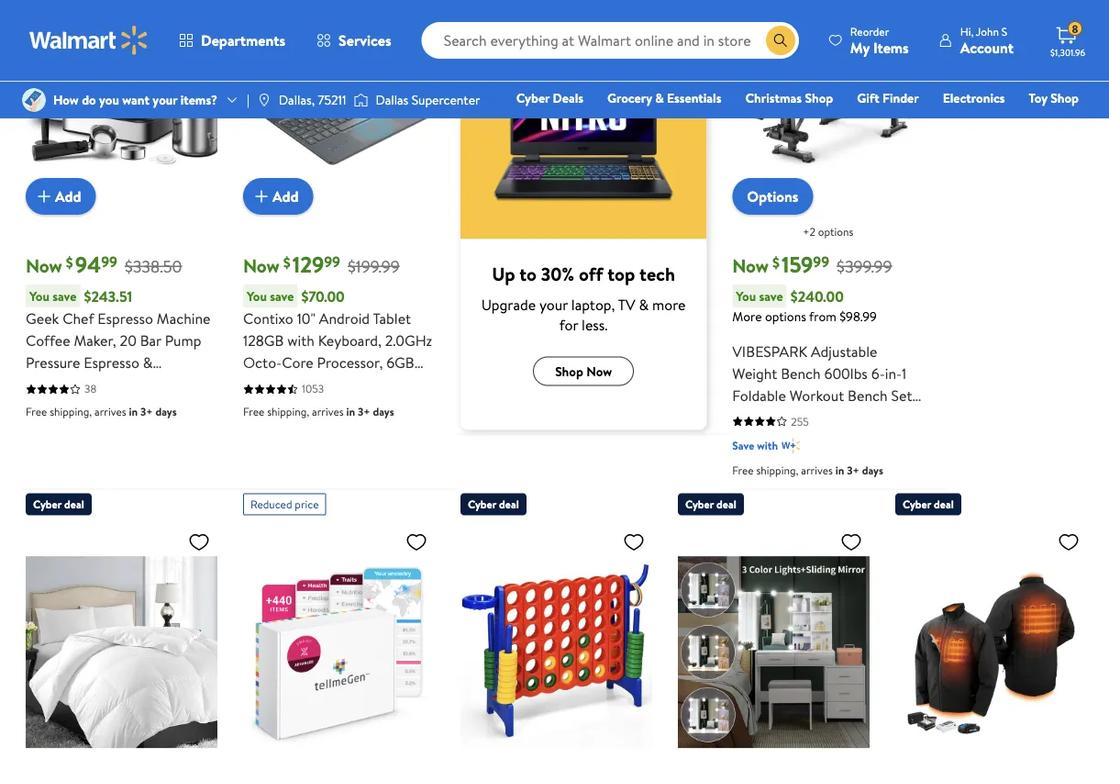 Task type: locate. For each thing, give the bounding box(es) containing it.
dallas,
[[279, 91, 315, 109]]

now left 159
[[733, 253, 769, 278]]

1 $ from the left
[[66, 252, 73, 272]]

1 add button from the left
[[26, 178, 96, 215]]

2 vertical spatial bench
[[786, 473, 826, 494]]

steel
[[84, 441, 114, 461]]

espresso up '20'
[[98, 309, 153, 329]]

2 horizontal spatial free
[[733, 462, 754, 478]]

3+ down preacher
[[848, 462, 860, 478]]

2 horizontal spatial you
[[736, 287, 757, 305]]

with
[[288, 331, 315, 351], [184, 375, 211, 395], [733, 407, 760, 427], [758, 438, 779, 454]]

0 horizontal spatial shop
[[806, 89, 834, 107]]

2 save from the left
[[270, 287, 294, 305]]

99 up $70.00
[[324, 252, 341, 272]]

you up more
[[736, 287, 757, 305]]

now $ 159 99 $399.99
[[733, 249, 893, 280]]

save inside you save $70.00 contixo 10" android tablet 128gb with keyboard, 2.0ghz octo-core processor, 6gb ram, 13mp camera, 80+ disney storybooks & google kids space (2023 model)
[[270, 287, 294, 305]]

arrives for 94
[[95, 404, 126, 420]]

3 deal from the left
[[717, 497, 737, 512]]

2.0ghz
[[385, 331, 432, 351]]

$240.00
[[791, 286, 844, 306]]

$ inside "now $ 159 99 $399.99"
[[773, 252, 780, 272]]

1 vertical spatial bench
[[848, 385, 888, 405]]

in left water
[[129, 404, 138, 420]]

1 horizontal spatial shipping,
[[267, 404, 309, 420]]

free shipping, arrives in 3+ days down the 1053 at the bottom left of the page
[[243, 404, 394, 420]]

3+
[[140, 404, 153, 420], [358, 404, 370, 420], [848, 462, 860, 478]]

save for 94
[[53, 287, 77, 305]]

3+ for 129
[[358, 404, 370, 420]]

99 inside "now $ 159 99 $399.99"
[[814, 252, 830, 272]]

toy
[[1030, 89, 1048, 107]]

3 you from the left
[[736, 287, 757, 305]]

clear search field text image
[[744, 33, 759, 48]]

free left pod
[[26, 404, 47, 420]]

Search search field
[[422, 22, 799, 59]]

bench down multi-
[[786, 473, 826, 494]]

cyber deal for balichun all season twin size soft quilted down alternative comforter reversible duvet insert with corner tabs,winter summer warm fluffy,white,64x88 inches image
[[33, 497, 84, 512]]

1 cyber deal from the left
[[33, 497, 84, 512]]

0 horizontal spatial add button
[[26, 178, 96, 215]]

0 horizontal spatial 3+
[[140, 404, 153, 420]]

now inside now $ 129 99 $199.99
[[243, 253, 280, 278]]

cyber deal for ktaxon lighted makeup vanity table set, dressing table with sliding mirror, vanity desk , white image
[[686, 497, 737, 512]]

1 horizontal spatial arrives
[[312, 404, 344, 420]]

 image right 75211
[[354, 91, 369, 109]]

how do you want your items?
[[53, 91, 218, 109]]

debit
[[970, 115, 1001, 133]]

with left walmart plus image
[[758, 438, 779, 454]]

machine
[[157, 309, 211, 329]]

159
[[782, 249, 814, 280]]

1 horizontal spatial 3+
[[358, 404, 370, 420]]

0 horizontal spatial add
[[55, 186, 81, 206]]

1.5l
[[112, 419, 135, 439]]

99 for 94
[[101, 252, 117, 272]]

255
[[792, 414, 810, 429]]

hi,
[[961, 23, 974, 39]]

75211
[[318, 91, 347, 109]]

add for 94
[[55, 186, 81, 206]]

christmas shop
[[746, 89, 834, 107]]

cyber for balichun all season twin size soft quilted down alternative comforter reversible duvet insert with corner tabs,winter summer warm fluffy,white,64x88 inches image
[[33, 497, 62, 512]]

deal for hart 20-volt heated jacket kit, black, male medium, (1) 1.5ah lithium-ion battery image
[[935, 497, 955, 512]]

christmas
[[746, 89, 802, 107]]

from
[[810, 308, 837, 326]]

$399.99
[[837, 255, 893, 278]]

99
[[101, 252, 117, 272], [324, 252, 341, 272], [814, 252, 830, 272]]

latte
[[104, 375, 137, 395]]

you save $70.00 contixo 10" android tablet 128gb with keyboard, 2.0ghz octo-core processor, 6gb ram, 13mp camera, 80+ disney storybooks & google kids space (2023 model)
[[243, 286, 432, 439]]

 image for how do you want your items?
[[22, 88, 46, 112]]

free down save
[[733, 462, 754, 478]]

& left leg
[[846, 407, 856, 427]]

3 now from the left
[[733, 253, 769, 278]]

2 horizontal spatial now
[[733, 253, 769, 278]]

services button
[[301, 18, 407, 62]]

strength
[[868, 451, 924, 472]]

$70.00
[[302, 286, 345, 306]]

$ left 94
[[66, 252, 73, 272]]

shop right toy
[[1051, 89, 1080, 107]]

2 horizontal spatial $
[[773, 252, 780, 272]]

$ left 159
[[773, 252, 780, 272]]

1 horizontal spatial your
[[540, 294, 568, 315]]

 image left how
[[22, 88, 46, 112]]

1 shop from the left
[[806, 89, 834, 107]]

4 cyber deal from the left
[[903, 497, 955, 512]]

arrives down the 1053 at the bottom left of the page
[[312, 404, 344, 420]]

Walmart Site-Wide search field
[[422, 22, 799, 59]]

 image
[[257, 93, 272, 107]]

free down ram,
[[243, 404, 265, 420]]

space
[[273, 419, 311, 439]]

1 save from the left
[[53, 287, 77, 305]]

add up 94
[[55, 186, 81, 206]]

1 horizontal spatial 99
[[324, 252, 341, 272]]

2 99 from the left
[[324, 252, 341, 272]]

1 horizontal spatial save
[[270, 287, 294, 305]]

1 horizontal spatial days
[[373, 404, 394, 420]]

1 deal from the left
[[64, 497, 84, 512]]

0 horizontal spatial  image
[[22, 88, 46, 112]]

add to favorites list, hart 20-volt heated jacket kit, black, male medium, (1) 1.5ah lithium-ion battery image
[[1058, 530, 1081, 553]]

free shipping, arrives in 3+ days for 129
[[243, 404, 394, 420]]

you inside you save $243.51 geek chef espresso machine coffee maker, 20 bar pump pressure espresso & cappuccino latte maker with ese pod filter&milk frother steam wand, 1.5l water tank, stainless steel
[[29, 287, 49, 305]]

add up 129
[[273, 186, 299, 206]]

1 horizontal spatial free
[[243, 404, 265, 420]]

 image
[[22, 88, 46, 112], [354, 91, 369, 109]]

more
[[653, 294, 686, 315]]

you
[[99, 91, 119, 109]]

38
[[84, 381, 97, 397]]

& inside vibespark adjustable weight bench 600lbs 6-in-1 foldable workout bench set with barbell rack & leg developer preacher curl rack, multi-function strength training bench press exercise equipment
[[846, 407, 856, 427]]

my
[[851, 37, 870, 57]]

1053
[[302, 381, 324, 397]]

android
[[319, 309, 370, 329]]

shipping, down walmart plus image
[[757, 462, 799, 478]]

0 horizontal spatial $
[[66, 252, 73, 272]]

3+ right 1.5l
[[140, 404, 153, 420]]

1 you from the left
[[29, 287, 49, 305]]

6gb
[[387, 353, 415, 373]]

add button
[[26, 178, 96, 215], [243, 178, 314, 215]]

$ inside now $ 94 99 $338.50
[[66, 252, 73, 272]]

in
[[129, 404, 138, 420], [347, 404, 355, 420], [836, 462, 845, 478]]

shop for toy shop home
[[1051, 89, 1080, 107]]

deal for 'costway 4-in-a row giant game set w/basketball hoop for family blue' image
[[499, 497, 519, 512]]

days down 80+
[[373, 404, 394, 420]]

99 up $243.51
[[101, 252, 117, 272]]

2 $ from the left
[[283, 252, 291, 272]]

2 now from the left
[[243, 253, 280, 278]]

1 horizontal spatial $
[[283, 252, 291, 272]]

save up more
[[760, 287, 784, 305]]

1 horizontal spatial free shipping, arrives in 3+ days
[[243, 404, 394, 420]]

0 horizontal spatial 99
[[101, 252, 117, 272]]

disney
[[243, 397, 286, 417]]

arrives down latte
[[95, 404, 126, 420]]

up to thirty percent off top tech. upgrade your computer, tv and more for less. image
[[461, 0, 707, 239]]

add for 129
[[273, 186, 299, 206]]

arrives down preacher
[[802, 462, 833, 478]]

1 horizontal spatial in
[[347, 404, 355, 420]]

you for 94
[[29, 287, 49, 305]]

maker
[[141, 375, 180, 395]]

1 horizontal spatial  image
[[354, 91, 369, 109]]

$ left 129
[[283, 252, 291, 272]]

add to cart image
[[251, 186, 273, 208]]

& right grocery
[[656, 89, 664, 107]]

0 horizontal spatial options
[[766, 308, 807, 326]]

shop up auto "link"
[[806, 89, 834, 107]]

pressure
[[26, 353, 80, 373]]

up to 30% off top tech upgrade your laptop, tv & more for less.
[[482, 261, 686, 335]]

days down the curl
[[863, 462, 884, 478]]

& right tv
[[639, 294, 649, 315]]

shop inside toy shop home
[[1051, 89, 1080, 107]]

arrives
[[95, 404, 126, 420], [312, 404, 344, 420], [802, 462, 833, 478]]

free shipping, arrives in 3+ days down walmart plus image
[[733, 462, 884, 478]]

1 now from the left
[[26, 253, 62, 278]]

99 inside now $ 129 99 $199.99
[[324, 252, 341, 272]]

99 inside now $ 94 99 $338.50
[[101, 252, 117, 272]]

octo-
[[243, 353, 282, 373]]

now inside now $ 94 99 $338.50
[[26, 253, 62, 278]]

options
[[819, 224, 854, 239], [766, 308, 807, 326]]

bench up workout
[[781, 363, 821, 383]]

deals
[[553, 89, 584, 107]]

2 add button from the left
[[243, 178, 314, 215]]

0 horizontal spatial shipping,
[[50, 404, 92, 420]]

2 horizontal spatial shipping,
[[757, 462, 799, 478]]

with up core
[[288, 331, 315, 351]]

add button for 129
[[243, 178, 314, 215]]

$199.99
[[348, 255, 400, 278]]

free for 94
[[26, 404, 47, 420]]

press
[[829, 473, 863, 494]]

0 horizontal spatial free
[[26, 404, 47, 420]]

save inside you save $243.51 geek chef espresso machine coffee maker, 20 bar pump pressure espresso & cappuccino latte maker with ese pod filter&milk frother steam wand, 1.5l water tank, stainless steel
[[53, 287, 77, 305]]

fashion
[[751, 115, 793, 133]]

add button up 94
[[26, 178, 96, 215]]

3 $ from the left
[[773, 252, 780, 272]]

barbell
[[764, 407, 808, 427]]

0 horizontal spatial arrives
[[95, 404, 126, 420]]

now
[[26, 253, 62, 278], [243, 253, 280, 278], [733, 253, 769, 278]]

now inside "now $ 159 99 $399.99"
[[733, 253, 769, 278]]

you
[[29, 287, 49, 305], [247, 287, 267, 305], [736, 287, 757, 305]]

3+ down camera,
[[358, 404, 370, 420]]

1 99 from the left
[[101, 252, 117, 272]]

you inside you save $70.00 contixo 10" android tablet 128gb with keyboard, 2.0ghz octo-core processor, 6gb ram, 13mp camera, 80+ disney storybooks & google kids space (2023 model)
[[247, 287, 267, 305]]

with down foldable
[[733, 407, 760, 427]]

shop for christmas shop
[[806, 89, 834, 107]]

google
[[378, 397, 425, 417]]

maker,
[[74, 331, 116, 351]]

0 horizontal spatial now
[[26, 253, 62, 278]]

balichun all season twin size soft quilted down alternative comforter reversible duvet insert with corner tabs,winter summer warm fluffy,white,64x88 inches image
[[26, 523, 218, 758]]

hart 20-volt heated jacket kit, black, male medium, (1) 1.5ah lithium-ion battery image
[[896, 523, 1088, 758]]

now left 94
[[26, 253, 62, 278]]

add to cart image
[[33, 186, 55, 208]]

items
[[874, 37, 910, 57]]

(2023
[[314, 419, 352, 439]]

you up 'contixo'
[[247, 287, 267, 305]]

equipment
[[733, 495, 802, 516]]

99 down +2 options in the top of the page
[[814, 252, 830, 272]]

cyber for 'costway 4-in-a row giant game set w/basketball hoop for family blue' image
[[468, 497, 497, 512]]

days down maker
[[155, 404, 177, 420]]

& up the model)
[[365, 397, 375, 417]]

hi, john s account
[[961, 23, 1014, 57]]

off
[[579, 261, 604, 287]]

shop inside christmas shop link
[[806, 89, 834, 107]]

0 horizontal spatial your
[[153, 91, 177, 109]]

free shipping, arrives in 3+ days down 38
[[26, 404, 177, 420]]

in down preacher
[[836, 462, 845, 478]]

save for 129
[[270, 287, 294, 305]]

0 horizontal spatial you
[[29, 287, 49, 305]]

shop
[[806, 89, 834, 107], [1051, 89, 1080, 107]]

grocery & essentials
[[608, 89, 722, 107]]

4 deal from the left
[[935, 497, 955, 512]]

now left 129
[[243, 253, 280, 278]]

1 horizontal spatial add button
[[243, 178, 314, 215]]

add
[[55, 186, 81, 206], [273, 186, 299, 206]]

2 cyber deal from the left
[[468, 497, 519, 512]]

weight
[[733, 363, 778, 383]]

vibespark adjustable weight bench 600lbs 6-in-1 foldable workout bench set with barbell rack & leg developer preacher curl rack, multi-function strength training bench press exercise equipment
[[733, 341, 924, 516]]

2 horizontal spatial in
[[836, 462, 845, 478]]

$1,301.96
[[1051, 46, 1086, 58]]

& inside up to 30% off top tech upgrade your laptop, tv & more for less.
[[639, 294, 649, 315]]

save inside you save $240.00 more options from $98.99
[[760, 287, 784, 305]]

1 horizontal spatial add
[[273, 186, 299, 206]]

0 vertical spatial your
[[153, 91, 177, 109]]

2 horizontal spatial 99
[[814, 252, 830, 272]]

options right +2
[[819, 224, 854, 239]]

2 deal from the left
[[499, 497, 519, 512]]

storybooks
[[289, 397, 361, 417]]

options left from
[[766, 308, 807, 326]]

auto
[[817, 115, 844, 133]]

1 vertical spatial your
[[540, 294, 568, 315]]

cappuccino
[[26, 375, 101, 395]]

cyber for hart 20-volt heated jacket kit, black, male medium, (1) 1.5ah lithium-ion battery image
[[903, 497, 932, 512]]

0 horizontal spatial days
[[155, 404, 177, 420]]

your right want
[[153, 91, 177, 109]]

& down bar
[[143, 353, 153, 373]]

your inside up to 30% off top tech upgrade your laptop, tv & more for less.
[[540, 294, 568, 315]]

3 cyber deal from the left
[[686, 497, 737, 512]]

camera,
[[320, 375, 373, 395]]

price
[[295, 497, 319, 512]]

2 shop from the left
[[1051, 89, 1080, 107]]

bench up leg
[[848, 385, 888, 405]]

tellmegen dna test advanced | 400 health, traits, wellness & ancestry reports | all fees included image
[[243, 523, 435, 758]]

1 horizontal spatial now
[[243, 253, 280, 278]]

1 horizontal spatial options
[[819, 224, 854, 239]]

2 add from the left
[[273, 186, 299, 206]]

now for 159
[[733, 253, 769, 278]]

0 horizontal spatial in
[[129, 404, 138, 420]]

reorder
[[851, 23, 890, 39]]

3 save from the left
[[760, 287, 784, 305]]

1 horizontal spatial shop
[[1051, 89, 1080, 107]]

$ for 94
[[66, 252, 73, 272]]

129
[[293, 249, 324, 280]]

0 vertical spatial espresso
[[98, 309, 153, 329]]

1 horizontal spatial you
[[247, 287, 267, 305]]

cyber inside cyber deals link
[[517, 89, 550, 107]]

you up geek
[[29, 287, 49, 305]]

stainless
[[26, 441, 80, 461]]

6-
[[872, 363, 886, 383]]

save up 'contixo'
[[270, 287, 294, 305]]

99 for 129
[[324, 252, 341, 272]]

for
[[560, 315, 579, 335]]

john
[[977, 23, 1000, 39]]

add button up 129
[[243, 178, 314, 215]]

save up chef
[[53, 287, 77, 305]]

geek chef espresso machine coffee maker, 20 bar pump pressure espresso & cappuccino latte maker with ese pod filter&milk frother steam wand, 1.5l water tank, stainless steel image
[[26, 0, 218, 200]]

in down camera,
[[347, 404, 355, 420]]

save with
[[733, 438, 779, 454]]

free
[[26, 404, 47, 420], [243, 404, 265, 420], [733, 462, 754, 478]]

$ for 159
[[773, 252, 780, 272]]

2 horizontal spatial arrives
[[802, 462, 833, 478]]

essentials
[[667, 89, 722, 107]]

0 horizontal spatial free shipping, arrives in 3+ days
[[26, 404, 177, 420]]

|
[[247, 91, 250, 109]]

costway 4-in-a row giant game set w/basketball hoop for family blue image
[[461, 523, 653, 758]]

your down 30%
[[540, 294, 568, 315]]

days
[[155, 404, 177, 420], [373, 404, 394, 420], [863, 462, 884, 478]]

2 horizontal spatial save
[[760, 287, 784, 305]]

1 vertical spatial options
[[766, 308, 807, 326]]

shipping, down 13mp
[[267, 404, 309, 420]]

espresso up latte
[[84, 353, 140, 373]]

2 you from the left
[[247, 287, 267, 305]]

3 99 from the left
[[814, 252, 830, 272]]

$ inside now $ 129 99 $199.99
[[283, 252, 291, 272]]

1 add from the left
[[55, 186, 81, 206]]

shipping, down cappuccino
[[50, 404, 92, 420]]

0 horizontal spatial save
[[53, 287, 77, 305]]

exercise
[[866, 473, 919, 494]]

registry
[[868, 115, 915, 133]]

0 vertical spatial bench
[[781, 363, 821, 383]]

with up frother in the left of the page
[[184, 375, 211, 395]]

your
[[153, 91, 177, 109], [540, 294, 568, 315]]



Task type: describe. For each thing, give the bounding box(es) containing it.
vibespark
[[733, 341, 808, 361]]

2 horizontal spatial 3+
[[848, 462, 860, 478]]

shipping, for 94
[[50, 404, 92, 420]]

steam
[[26, 419, 66, 439]]

coffee
[[26, 331, 70, 351]]

fashion link
[[742, 114, 801, 134]]

departments
[[201, 30, 286, 50]]

add button for 94
[[26, 178, 96, 215]]

less.
[[582, 315, 608, 335]]

deal for ktaxon lighted makeup vanity table set, dressing table with sliding mirror, vanity desk , white image
[[717, 497, 737, 512]]

workout
[[790, 385, 845, 405]]

with inside vibespark adjustable weight bench 600lbs 6-in-1 foldable workout bench set with barbell rack & leg developer preacher curl rack, multi-function strength training bench press exercise equipment
[[733, 407, 760, 427]]

tank,
[[179, 419, 211, 439]]

cyber deal for 'costway 4-in-a row giant game set w/basketball hoop for family blue' image
[[468, 497, 519, 512]]

supercenter
[[412, 91, 480, 109]]

8
[[1073, 21, 1079, 36]]

you inside you save $240.00 more options from $98.99
[[736, 287, 757, 305]]

function
[[809, 451, 865, 472]]

$ for 129
[[283, 252, 291, 272]]

add to favorites list, costway 4-in-a row giant game set w/basketball hoop for family blue image
[[623, 530, 645, 553]]

keyboard,
[[318, 331, 382, 351]]

now for 129
[[243, 253, 280, 278]]

3+ for 94
[[140, 404, 153, 420]]

s
[[1002, 23, 1008, 39]]

days for 129
[[373, 404, 394, 420]]

top
[[608, 261, 636, 287]]

ese
[[26, 397, 50, 417]]

home
[[693, 115, 727, 133]]

search icon image
[[774, 33, 788, 48]]

now $ 94 99 $338.50
[[26, 249, 182, 280]]

now for 94
[[26, 253, 62, 278]]

now $ 129 99 $199.99
[[243, 249, 400, 280]]

deal for balichun all season twin size soft quilted down alternative comforter reversible duvet insert with corner tabs,winter summer warm fluffy,white,64x88 inches image
[[64, 497, 84, 512]]

want
[[122, 91, 150, 109]]

dallas
[[376, 91, 409, 109]]

services
[[339, 30, 392, 50]]

electronics
[[943, 89, 1006, 107]]

walmart+ link
[[1017, 114, 1088, 134]]

walmart+
[[1025, 115, 1080, 133]]

contixo 10" android tablet 128gb with keyboard, 2.0ghz octo-core processor, 6gb ram, 13mp camera, 80+ disney storybooks & google kids space (2023 model) image
[[243, 0, 435, 200]]

kids
[[243, 419, 269, 439]]

options inside you save $240.00 more options from $98.99
[[766, 308, 807, 326]]

$243.51
[[84, 286, 132, 306]]

cyber deal for hart 20-volt heated jacket kit, black, male medium, (1) 1.5ah lithium-ion battery image
[[903, 497, 955, 512]]

departments button
[[163, 18, 301, 62]]

in-
[[886, 363, 902, 383]]

core
[[282, 353, 314, 373]]

0 vertical spatial options
[[819, 224, 854, 239]]

electronics link
[[935, 88, 1014, 108]]

600lbs
[[825, 363, 868, 383]]

in for 94
[[129, 404, 138, 420]]

1 vertical spatial espresso
[[84, 353, 140, 373]]

one debit link
[[931, 114, 1009, 134]]

with inside you save $70.00 contixo 10" android tablet 128gb with keyboard, 2.0ghz octo-core processor, 6gb ram, 13mp camera, 80+ disney storybooks & google kids space (2023 model)
[[288, 331, 315, 351]]

pod
[[54, 397, 86, 417]]

reduced price
[[251, 497, 319, 512]]

& inside you save $243.51 geek chef espresso machine coffee maker, 20 bar pump pressure espresso & cappuccino latte maker with ese pod filter&milk frother steam wand, 1.5l water tank, stainless steel
[[143, 353, 153, 373]]

 image for dallas supercenter
[[354, 91, 369, 109]]

home link
[[685, 114, 735, 134]]

add to favorites list, ktaxon lighted makeup vanity table set, dressing table with sliding mirror, vanity desk , white image
[[841, 530, 863, 553]]

walmart image
[[29, 26, 149, 55]]

wand,
[[69, 419, 108, 439]]

20
[[120, 331, 137, 351]]

multi-
[[771, 451, 809, 472]]

rack,
[[733, 451, 767, 472]]

christmas shop link
[[738, 88, 842, 108]]

more
[[733, 308, 762, 326]]

2 horizontal spatial free shipping, arrives in 3+ days
[[733, 462, 884, 478]]

gift finder link
[[849, 88, 928, 108]]

gift finder
[[858, 89, 920, 107]]

free for 129
[[243, 404, 265, 420]]

you for 129
[[247, 287, 267, 305]]

add to favorites list, tellmegen dna test advanced | 400 health, traits, wellness & ancestry reports | all fees included image
[[406, 530, 428, 553]]

one debit
[[939, 115, 1001, 133]]

pump
[[165, 331, 202, 351]]

model)
[[355, 419, 400, 439]]

tech
[[640, 261, 676, 287]]

vibespark adjustable weight bench 600lbs 6-in-1 foldable workout bench set with barbell rack & leg developer preacher curl rack, multi-function strength training bench press exercise equipment image
[[733, 0, 925, 200]]

+2
[[803, 224, 816, 239]]

set
[[892, 385, 913, 405]]

gift
[[858, 89, 880, 107]]

cyber deals
[[517, 89, 584, 107]]

walmart plus image
[[782, 437, 801, 455]]

leg
[[859, 407, 882, 427]]

80+
[[377, 375, 403, 395]]

free shipping, arrives in 3+ days for 94
[[26, 404, 177, 420]]

in for 129
[[347, 404, 355, 420]]

cyber deals link
[[508, 88, 592, 108]]

account
[[961, 37, 1014, 57]]

arrives for 129
[[312, 404, 344, 420]]

frother
[[163, 397, 210, 417]]

add to favorites list, balichun all season twin size soft quilted down alternative comforter reversible duvet insert with corner tabs,winter summer warm fluffy,white,64x88 inches image
[[188, 530, 210, 553]]

contixo
[[243, 309, 294, 329]]

registry link
[[860, 114, 923, 134]]

10"
[[297, 309, 316, 329]]

filter&milk
[[89, 397, 159, 417]]

grocery
[[608, 89, 653, 107]]

94
[[75, 249, 101, 280]]

with inside you save $243.51 geek chef espresso machine coffee maker, 20 bar pump pressure espresso & cappuccino latte maker with ese pod filter&milk frother steam wand, 1.5l water tank, stainless steel
[[184, 375, 211, 395]]

finder
[[883, 89, 920, 107]]

toy shop link
[[1021, 88, 1088, 108]]

& inside you save $70.00 contixo 10" android tablet 128gb with keyboard, 2.0ghz octo-core processor, 6gb ram, 13mp camera, 80+ disney storybooks & google kids space (2023 model)
[[365, 397, 375, 417]]

days for 94
[[155, 404, 177, 420]]

2 horizontal spatial days
[[863, 462, 884, 478]]

99 for 159
[[814, 252, 830, 272]]

ktaxon lighted makeup vanity table set, dressing table with sliding mirror, vanity desk , white image
[[678, 523, 870, 758]]

cyber for ktaxon lighted makeup vanity table set, dressing table with sliding mirror, vanity desk , white image
[[686, 497, 714, 512]]

how
[[53, 91, 79, 109]]

shipping, for 129
[[267, 404, 309, 420]]



Task type: vqa. For each thing, say whether or not it's contained in the screenshot.
Add to Favorites list, Ktaxon Lighted Makeup Vanity Table Set, Dressing Table with Sliding Mirror, Vanity Desk , White icon
yes



